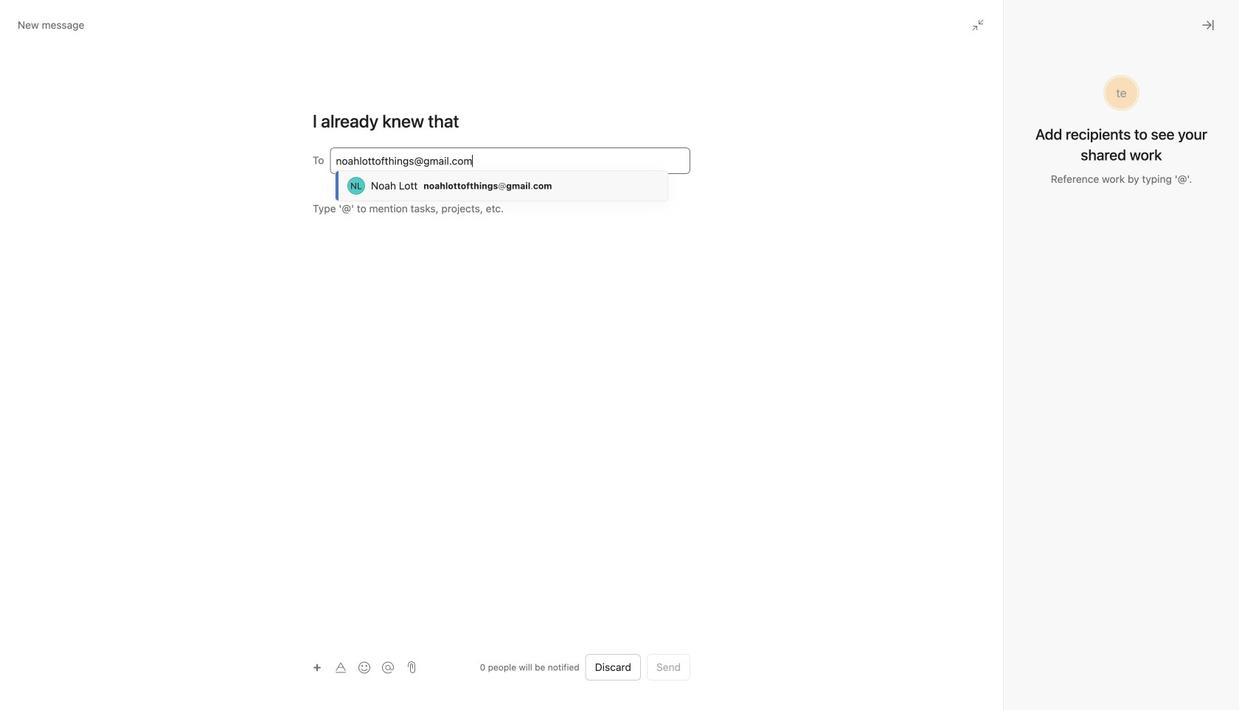 Task type: vqa. For each thing, say whether or not it's contained in the screenshot.
Projects to the bottom
no



Task type: describe. For each thing, give the bounding box(es) containing it.
minimize image
[[972, 19, 984, 31]]

insert an object image
[[313, 664, 322, 672]]

Add subject text field
[[295, 109, 708, 133]]

at mention image
[[382, 662, 394, 674]]



Task type: locate. For each thing, give the bounding box(es) containing it.
close image
[[1202, 19, 1214, 31]]

emoji image
[[359, 662, 370, 674]]

Type the name of a team, a project, or people text field
[[336, 152, 682, 170]]

toolbar
[[307, 657, 401, 678]]

formatting image
[[335, 662, 347, 674]]

hide sidebar image
[[19, 12, 31, 24]]



